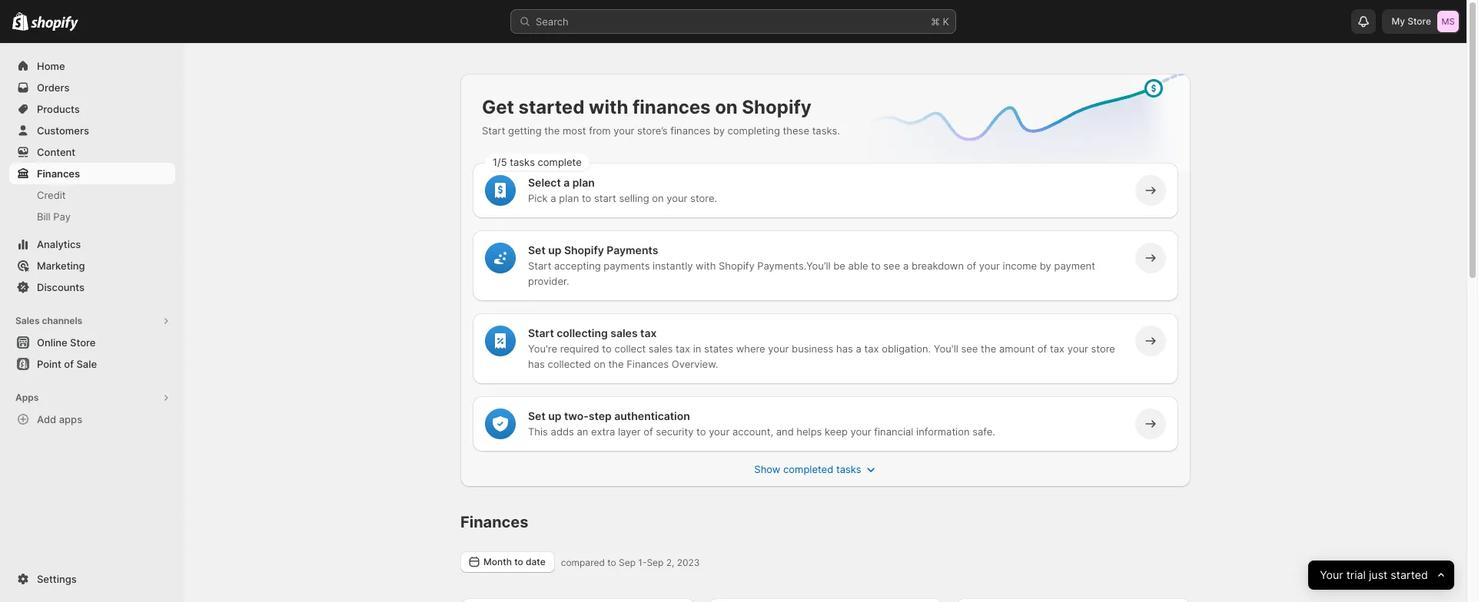 Task type: describe. For each thing, give the bounding box(es) containing it.
shopify image
[[31, 16, 79, 31]]

1/5 tasks complete
[[493, 156, 582, 168]]

to inside set up two-step authentication this adds an extra layer of security to your account, and helps keep your financial information safe.
[[697, 426, 706, 438]]

selling
[[619, 192, 649, 205]]

by inside set up shopify payments start accepting payments instantly with shopify payments.you'll be able to see a breakdown of your income by payment provider.
[[1040, 260, 1052, 272]]

0 vertical spatial plan
[[573, 176, 595, 189]]

orders
[[37, 81, 70, 94]]

safe.
[[973, 426, 996, 438]]

amount
[[999, 343, 1035, 355]]

0 vertical spatial tasks
[[510, 156, 535, 168]]

accepting
[[554, 260, 601, 272]]

customers link
[[9, 120, 175, 141]]

account,
[[733, 426, 774, 438]]

two-
[[564, 410, 589, 423]]

my store
[[1392, 15, 1432, 27]]

customers
[[37, 125, 89, 137]]

most
[[563, 125, 586, 137]]

set up two-step authentication image
[[493, 417, 508, 432]]

completed
[[784, 464, 834, 476]]

your right 'keep' in the right of the page
[[851, 426, 872, 438]]

online store button
[[0, 332, 185, 354]]

tax left obligation.
[[865, 343, 879, 355]]

analytics link
[[9, 234, 175, 255]]

select a plan image
[[493, 183, 508, 198]]

start collecting sales tax you're required to collect sales tax in states where your business has a tax obligation. you'll see the amount of tax your store has collected on the finances overview.
[[528, 327, 1115, 371]]

sales channels
[[15, 315, 82, 327]]

tasks inside button
[[836, 464, 862, 476]]

1 vertical spatial finances
[[671, 125, 711, 137]]

security
[[656, 426, 694, 438]]

started inside dropdown button
[[1391, 569, 1428, 582]]

0 vertical spatial has
[[837, 343, 853, 355]]

on inside start collecting sales tax you're required to collect sales tax in states where your business has a tax obligation. you'll see the amount of tax your store has collected on the finances overview.
[[594, 358, 606, 371]]

adds
[[551, 426, 574, 438]]

date
[[526, 557, 546, 568]]

payments
[[607, 244, 658, 257]]

start
[[594, 192, 617, 205]]

your trial just started button
[[1308, 561, 1455, 590]]

to inside start collecting sales tax you're required to collect sales tax in states where your business has a tax obligation. you'll see the amount of tax your store has collected on the finances overview.
[[602, 343, 612, 355]]

finances inside start collecting sales tax you're required to collect sales tax in states where your business has a tax obligation. you'll see the amount of tax your store has collected on the finances overview.
[[627, 358, 669, 371]]

compared
[[561, 557, 605, 569]]

breakdown
[[912, 260, 964, 272]]

point
[[37, 358, 61, 371]]

by inside get started with finances on shopify start getting the most from your store's finances by completing these tasks.
[[713, 125, 725, 137]]

store for my store
[[1408, 15, 1432, 27]]

tax right the amount
[[1050, 343, 1065, 355]]

trial
[[1347, 569, 1366, 582]]

analytics
[[37, 238, 81, 251]]

content
[[37, 146, 75, 158]]

products link
[[9, 98, 175, 120]]

you're
[[528, 343, 557, 355]]

select
[[528, 176, 561, 189]]

k
[[943, 15, 950, 28]]

completing
[[728, 125, 780, 137]]

your inside select a plan pick a plan to start selling on your store.
[[667, 192, 688, 205]]

discounts link
[[9, 277, 175, 298]]

settings link
[[9, 569, 175, 590]]

1 horizontal spatial the
[[609, 358, 624, 371]]

on inside get started with finances on shopify start getting the most from your store's finances by completing these tasks.
[[715, 96, 738, 118]]

start inside set up shopify payments start accepting payments instantly with shopify payments.you'll be able to see a breakdown of your income by payment provider.
[[528, 260, 552, 272]]

set up shopify payments image
[[493, 251, 508, 266]]

with inside get started with finances on shopify start getting the most from your store's finances by completing these tasks.
[[589, 96, 629, 118]]

marketing
[[37, 260, 85, 272]]

my store image
[[1438, 11, 1459, 32]]

get
[[482, 96, 514, 118]]

sales channels button
[[9, 311, 175, 332]]

sales
[[15, 315, 40, 327]]

business
[[792, 343, 834, 355]]

to inside set up shopify payments start accepting payments instantly with shopify payments.you'll be able to see a breakdown of your income by payment provider.
[[871, 260, 881, 272]]

be
[[834, 260, 846, 272]]

channels
[[42, 315, 82, 327]]

authentication
[[615, 410, 690, 423]]

1/5
[[493, 156, 507, 168]]

these
[[783, 125, 810, 137]]

instantly
[[653, 260, 693, 272]]

a inside set up shopify payments start accepting payments instantly with shopify payments.you'll be able to see a breakdown of your income by payment provider.
[[903, 260, 909, 272]]

add
[[37, 414, 56, 426]]

pay
[[53, 211, 71, 223]]

see inside start collecting sales tax you're required to collect sales tax in states where your business has a tax obligation. you'll see the amount of tax your store has collected on the finances overview.
[[961, 343, 978, 355]]

helps
[[797, 426, 822, 438]]

see inside set up shopify payments start accepting payments instantly with shopify payments.you'll be able to see a breakdown of your income by payment provider.
[[884, 260, 901, 272]]

search
[[536, 15, 569, 28]]

payments.you'll
[[758, 260, 831, 272]]

your
[[1320, 569, 1344, 582]]

tax up collect
[[640, 327, 657, 340]]

collected
[[548, 358, 591, 371]]

financial
[[874, 426, 914, 438]]

2,
[[666, 557, 675, 569]]

of inside 'link'
[[64, 358, 74, 371]]

1-
[[638, 557, 647, 569]]

you'll
[[934, 343, 959, 355]]

1 vertical spatial shopify
[[564, 244, 604, 257]]

overview.
[[672, 358, 718, 371]]

layer
[[618, 426, 641, 438]]

states
[[704, 343, 733, 355]]

to right compared
[[608, 557, 616, 569]]

apps
[[15, 392, 39, 404]]

select a plan pick a plan to start selling on your store.
[[528, 176, 717, 205]]

payment
[[1054, 260, 1096, 272]]

your trial just started
[[1320, 569, 1428, 582]]

finances link
[[9, 163, 175, 185]]

on inside select a plan pick a plan to start selling on your store.
[[652, 192, 664, 205]]

start collecting sales tax image
[[493, 334, 508, 349]]

store.
[[691, 192, 717, 205]]



Task type: locate. For each thing, give the bounding box(es) containing it.
to
[[582, 192, 592, 205], [871, 260, 881, 272], [602, 343, 612, 355], [697, 426, 706, 438], [514, 557, 523, 568], [608, 557, 616, 569]]

up inside set up shopify payments start accepting payments instantly with shopify payments.you'll be able to see a breakdown of your income by payment provider.
[[548, 244, 562, 257]]

0 horizontal spatial has
[[528, 358, 545, 371]]

add apps
[[37, 414, 82, 426]]

to inside dropdown button
[[514, 557, 523, 568]]

extra
[[591, 426, 615, 438]]

1 set from the top
[[528, 244, 546, 257]]

required
[[560, 343, 599, 355]]

your left the income
[[979, 260, 1000, 272]]

started inside get started with finances on shopify start getting the most from your store's finances by completing these tasks.
[[519, 96, 585, 118]]

store's
[[637, 125, 668, 137]]

income
[[1003, 260, 1037, 272]]

to left start
[[582, 192, 592, 205]]

an
[[577, 426, 589, 438]]

of right the amount
[[1038, 343, 1047, 355]]

your left "store."
[[667, 192, 688, 205]]

home
[[37, 60, 65, 72]]

store
[[1091, 343, 1115, 355]]

2 horizontal spatial on
[[715, 96, 738, 118]]

on down required
[[594, 358, 606, 371]]

online
[[37, 337, 67, 349]]

to left collect
[[602, 343, 612, 355]]

1 horizontal spatial sep
[[647, 557, 664, 569]]

sales
[[611, 327, 638, 340], [649, 343, 673, 355]]

bill pay
[[37, 211, 71, 223]]

a down complete
[[564, 176, 570, 189]]

1 vertical spatial the
[[981, 343, 997, 355]]

2 horizontal spatial the
[[981, 343, 997, 355]]

sales right collect
[[649, 343, 673, 355]]

up inside set up two-step authentication this adds an extra layer of security to your account, and helps keep your financial information safe.
[[548, 410, 562, 423]]

1 vertical spatial set
[[528, 410, 546, 423]]

1 vertical spatial has
[[528, 358, 545, 371]]

0 vertical spatial up
[[548, 244, 562, 257]]

set up provider.
[[528, 244, 546, 257]]

1 vertical spatial with
[[696, 260, 716, 272]]

of inside set up two-step authentication this adds an extra layer of security to your account, and helps keep your financial information safe.
[[644, 426, 653, 438]]

0 vertical spatial on
[[715, 96, 738, 118]]

credit link
[[9, 185, 175, 206]]

2 vertical spatial shopify
[[719, 260, 755, 272]]

a right pick
[[551, 192, 556, 205]]

with up from
[[589, 96, 629, 118]]

provider.
[[528, 275, 569, 288]]

store up the sale
[[70, 337, 96, 349]]

finances down collect
[[627, 358, 669, 371]]

1 vertical spatial start
[[528, 260, 552, 272]]

of right the breakdown
[[967, 260, 977, 272]]

online store
[[37, 337, 96, 349]]

1 up from the top
[[548, 244, 562, 257]]

finances down the content
[[37, 168, 80, 180]]

1 horizontal spatial finances
[[461, 514, 529, 532]]

1 vertical spatial sales
[[649, 343, 673, 355]]

2 vertical spatial start
[[528, 327, 554, 340]]

0 vertical spatial finances
[[633, 96, 711, 118]]

point of sale button
[[0, 354, 185, 375]]

0 horizontal spatial sales
[[611, 327, 638, 340]]

sale
[[76, 358, 97, 371]]

shopify inside get started with finances on shopify start getting the most from your store's finances by completing these tasks.
[[742, 96, 812, 118]]

0 horizontal spatial finances
[[37, 168, 80, 180]]

tasks.
[[812, 125, 840, 137]]

1 vertical spatial finances
[[627, 358, 669, 371]]

0 vertical spatial store
[[1408, 15, 1432, 27]]

up for shopify
[[548, 244, 562, 257]]

sep left "1-"
[[619, 557, 636, 569]]

2 horizontal spatial finances
[[627, 358, 669, 371]]

set up shopify payments start accepting payments instantly with shopify payments.you'll be able to see a breakdown of your income by payment provider.
[[528, 244, 1096, 288]]

1 horizontal spatial see
[[961, 343, 978, 355]]

start up you're
[[528, 327, 554, 340]]

1 vertical spatial tasks
[[836, 464, 862, 476]]

0 horizontal spatial the
[[545, 125, 560, 137]]

2 up from the top
[[548, 410, 562, 423]]

up up adds
[[548, 410, 562, 423]]

0 vertical spatial with
[[589, 96, 629, 118]]

payments
[[604, 260, 650, 272]]

of inside start collecting sales tax you're required to collect sales tax in states where your business has a tax obligation. you'll see the amount of tax your store has collected on the finances overview.
[[1038, 343, 1047, 355]]

your right from
[[614, 125, 635, 137]]

0 vertical spatial set
[[528, 244, 546, 257]]

where
[[736, 343, 766, 355]]

finances up "month"
[[461, 514, 529, 532]]

store inside button
[[70, 337, 96, 349]]

see right able
[[884, 260, 901, 272]]

information
[[917, 426, 970, 438]]

0 horizontal spatial started
[[519, 96, 585, 118]]

your inside get started with finances on shopify start getting the most from your store's finances by completing these tasks.
[[614, 125, 635, 137]]

up up 'accepting'
[[548, 244, 562, 257]]

obligation.
[[882, 343, 931, 355]]

has right business
[[837, 343, 853, 355]]

sep left 2,
[[647, 557, 664, 569]]

1 horizontal spatial with
[[696, 260, 716, 272]]

plan
[[573, 176, 595, 189], [559, 192, 579, 205]]

2 vertical spatial the
[[609, 358, 624, 371]]

compared to sep 1-sep 2, 2023
[[561, 557, 700, 569]]

getting
[[508, 125, 542, 137]]

0 horizontal spatial sep
[[619, 557, 636, 569]]

2 set from the top
[[528, 410, 546, 423]]

shopify up 'accepting'
[[564, 244, 604, 257]]

and
[[776, 426, 794, 438]]

from
[[589, 125, 611, 137]]

2023
[[677, 557, 700, 569]]

show completed tasks button
[[464, 459, 1169, 481]]

apps
[[59, 414, 82, 426]]

shopify left the payments.you'll
[[719, 260, 755, 272]]

2 vertical spatial finances
[[461, 514, 529, 532]]

1 vertical spatial store
[[70, 337, 96, 349]]

tax
[[640, 327, 657, 340], [676, 343, 691, 355], [865, 343, 879, 355], [1050, 343, 1065, 355]]

of inside set up shopify payments start accepting payments instantly with shopify payments.you'll be able to see a breakdown of your income by payment provider.
[[967, 260, 977, 272]]

1 horizontal spatial tasks
[[836, 464, 862, 476]]

by right the income
[[1040, 260, 1052, 272]]

start
[[482, 125, 505, 137], [528, 260, 552, 272], [528, 327, 554, 340]]

content link
[[9, 141, 175, 163]]

complete
[[538, 156, 582, 168]]

line chart image
[[842, 71, 1194, 197]]

1 horizontal spatial has
[[837, 343, 853, 355]]

start down get
[[482, 125, 505, 137]]

finances right store's
[[671, 125, 711, 137]]

⌘ k
[[931, 15, 950, 28]]

0 vertical spatial the
[[545, 125, 560, 137]]

0 vertical spatial sales
[[611, 327, 638, 340]]

marketing link
[[9, 255, 175, 277]]

set inside set up shopify payments start accepting payments instantly with shopify payments.you'll be able to see a breakdown of your income by payment provider.
[[528, 244, 546, 257]]

your left store
[[1068, 343, 1089, 355]]

start up provider.
[[528, 260, 552, 272]]

2 sep from the left
[[647, 557, 664, 569]]

of down the authentication
[[644, 426, 653, 438]]

your right the where
[[768, 343, 789, 355]]

0 horizontal spatial see
[[884, 260, 901, 272]]

1 horizontal spatial on
[[652, 192, 664, 205]]

finances up store's
[[633, 96, 711, 118]]

1 vertical spatial on
[[652, 192, 664, 205]]

of
[[967, 260, 977, 272], [1038, 343, 1047, 355], [64, 358, 74, 371], [644, 426, 653, 438]]

point of sale
[[37, 358, 97, 371]]

1 vertical spatial plan
[[559, 192, 579, 205]]

add apps button
[[9, 409, 175, 431]]

1 sep from the left
[[619, 557, 636, 569]]

has down you're
[[528, 358, 545, 371]]

1 vertical spatial by
[[1040, 260, 1052, 272]]

0 horizontal spatial by
[[713, 125, 725, 137]]

on right selling
[[652, 192, 664, 205]]

a left the breakdown
[[903, 260, 909, 272]]

shopify image
[[12, 12, 29, 31]]

show
[[755, 464, 781, 476]]

your
[[614, 125, 635, 137], [667, 192, 688, 205], [979, 260, 1000, 272], [768, 343, 789, 355], [1068, 343, 1089, 355], [709, 426, 730, 438], [851, 426, 872, 438]]

of left the sale
[[64, 358, 74, 371]]

0 vertical spatial finances
[[37, 168, 80, 180]]

has
[[837, 343, 853, 355], [528, 358, 545, 371]]

keep
[[825, 426, 848, 438]]

0 horizontal spatial store
[[70, 337, 96, 349]]

set for set up shopify payments
[[528, 244, 546, 257]]

get started with finances on shopify start getting the most from your store's finances by completing these tasks.
[[482, 96, 840, 137]]

plan up start
[[573, 176, 595, 189]]

by left completing on the top of page
[[713, 125, 725, 137]]

show completed tasks
[[755, 464, 862, 476]]

1 horizontal spatial store
[[1408, 15, 1432, 27]]

tax left in
[[676, 343, 691, 355]]

shopify
[[742, 96, 812, 118], [564, 244, 604, 257], [719, 260, 755, 272]]

2 vertical spatial on
[[594, 358, 606, 371]]

1 horizontal spatial started
[[1391, 569, 1428, 582]]

0 horizontal spatial with
[[589, 96, 629, 118]]

bill pay link
[[9, 206, 175, 228]]

just
[[1369, 569, 1388, 582]]

to right able
[[871, 260, 881, 272]]

by
[[713, 125, 725, 137], [1040, 260, 1052, 272]]

plan down select at the left
[[559, 192, 579, 205]]

store for online store
[[70, 337, 96, 349]]

1 horizontal spatial by
[[1040, 260, 1052, 272]]

a inside start collecting sales tax you're required to collect sales tax in states where your business has a tax obligation. you'll see the amount of tax your store has collected on the finances overview.
[[856, 343, 862, 355]]

pick
[[528, 192, 548, 205]]

set for set up two-step authentication
[[528, 410, 546, 423]]

the down collect
[[609, 358, 624, 371]]

with right instantly
[[696, 260, 716, 272]]

credit
[[37, 189, 66, 201]]

0 vertical spatial started
[[519, 96, 585, 118]]

month to date button
[[461, 552, 555, 574]]

1 horizontal spatial sales
[[649, 343, 673, 355]]

a right business
[[856, 343, 862, 355]]

with inside set up shopify payments start accepting payments instantly with shopify payments.you'll be able to see a breakdown of your income by payment provider.
[[696, 260, 716, 272]]

see right you'll
[[961, 343, 978, 355]]

tasks right "1/5"
[[510, 156, 535, 168]]

to left date
[[514, 557, 523, 568]]

set up this
[[528, 410, 546, 423]]

shopify up these
[[742, 96, 812, 118]]

0 horizontal spatial tasks
[[510, 156, 535, 168]]

0 vertical spatial shopify
[[742, 96, 812, 118]]

bill
[[37, 211, 51, 223]]

the left most
[[545, 125, 560, 137]]

start inside get started with finances on shopify start getting the most from your store's finances by completing these tasks.
[[482, 125, 505, 137]]

0 vertical spatial start
[[482, 125, 505, 137]]

your inside set up shopify payments start accepting payments instantly with shopify payments.you'll be able to see a breakdown of your income by payment provider.
[[979, 260, 1000, 272]]

the inside get started with finances on shopify start getting the most from your store's finances by completing these tasks.
[[545, 125, 560, 137]]

start inside start collecting sales tax you're required to collect sales tax in states where your business has a tax obligation. you'll see the amount of tax your store has collected on the finances overview.
[[528, 327, 554, 340]]

sales up collect
[[611, 327, 638, 340]]

point of sale link
[[9, 354, 175, 375]]

up for two-
[[548, 410, 562, 423]]

1 vertical spatial up
[[548, 410, 562, 423]]

set up two-step authentication this adds an extra layer of security to your account, and helps keep your financial information safe.
[[528, 410, 996, 438]]

started up most
[[519, 96, 585, 118]]

store right my
[[1408, 15, 1432, 27]]

set inside set up two-step authentication this adds an extra layer of security to your account, and helps keep your financial information safe.
[[528, 410, 546, 423]]

1 vertical spatial started
[[1391, 569, 1428, 582]]

with
[[589, 96, 629, 118], [696, 260, 716, 272]]

to inside select a plan pick a plan to start selling on your store.
[[582, 192, 592, 205]]

1 vertical spatial see
[[961, 343, 978, 355]]

this
[[528, 426, 548, 438]]

0 vertical spatial by
[[713, 125, 725, 137]]

started right just
[[1391, 569, 1428, 582]]

your left account,
[[709, 426, 730, 438]]

month
[[484, 557, 512, 568]]

0 vertical spatial see
[[884, 260, 901, 272]]

collect
[[615, 343, 646, 355]]

0 horizontal spatial on
[[594, 358, 606, 371]]

started
[[519, 96, 585, 118], [1391, 569, 1428, 582]]

see
[[884, 260, 901, 272], [961, 343, 978, 355]]

tasks down 'keep' in the right of the page
[[836, 464, 862, 476]]

to right security
[[697, 426, 706, 438]]

on up completing on the top of page
[[715, 96, 738, 118]]

the left the amount
[[981, 343, 997, 355]]

products
[[37, 103, 80, 115]]

apps button
[[9, 388, 175, 409]]



Task type: vqa. For each thing, say whether or not it's contained in the screenshot.
"WITH"
yes



